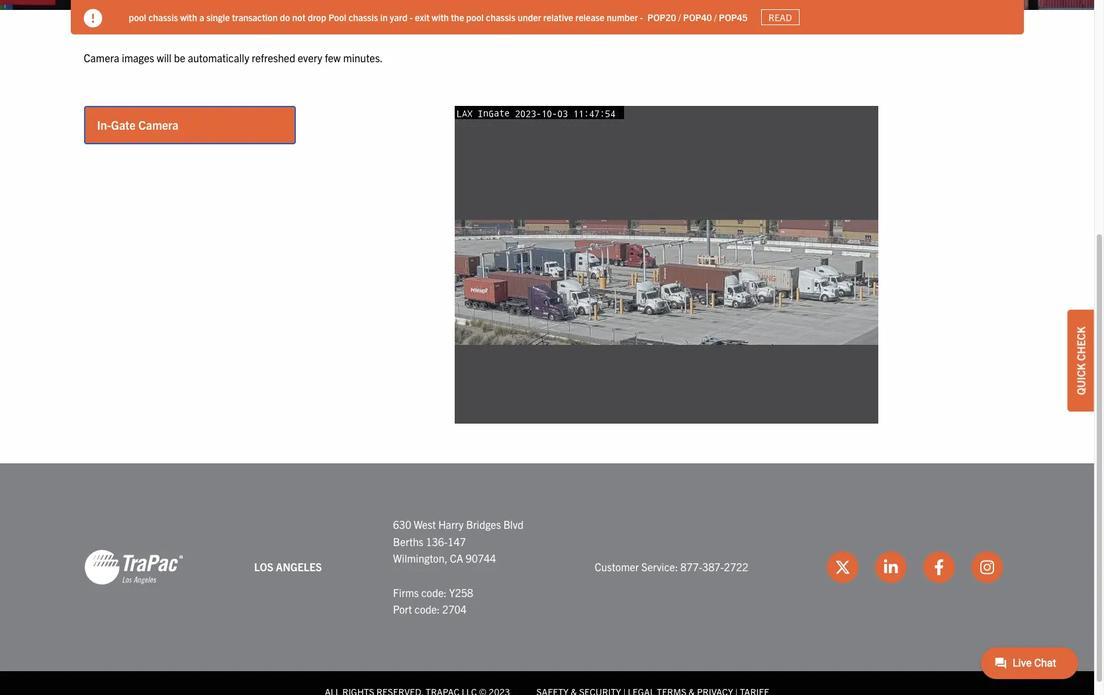 Task type: locate. For each thing, give the bounding box(es) containing it.
code: right port at the left of page
[[415, 603, 440, 616]]

with left the
[[432, 11, 449, 23]]

pool right the
[[466, 11, 484, 23]]

firms code:  y258 port code:  2704
[[393, 586, 473, 616]]

camera images will be automatically refreshed every few minutes.
[[84, 51, 383, 64]]

1 vertical spatial camera
[[138, 117, 179, 133]]

camera left images
[[84, 51, 119, 64]]

code: up 2704
[[421, 586, 447, 599]]

0 horizontal spatial camera
[[84, 51, 119, 64]]

pool up images
[[129, 11, 146, 23]]

in-gate camera main content
[[71, 49, 1024, 424]]

bridges
[[466, 518, 501, 531]]

quick
[[1074, 363, 1088, 395]]

in
[[380, 11, 388, 23]]

pool
[[129, 11, 146, 23], [466, 11, 484, 23]]

1 pool from the left
[[129, 11, 146, 23]]

/ left pop45
[[714, 11, 717, 23]]

-
[[410, 11, 413, 23], [640, 11, 643, 23]]

- right number
[[640, 11, 643, 23]]

1 horizontal spatial pool
[[466, 11, 484, 23]]

630
[[393, 518, 411, 531]]

camera
[[84, 51, 119, 64], [138, 117, 179, 133]]

with
[[180, 11, 197, 23], [432, 11, 449, 23]]

camera right gate
[[138, 117, 179, 133]]

los
[[254, 560, 274, 573]]

0 horizontal spatial pool
[[129, 11, 146, 23]]

quick check link
[[1068, 310, 1094, 412]]

minutes.
[[343, 51, 383, 64]]

chassis left 'a'
[[148, 11, 178, 23]]

- left exit
[[410, 11, 413, 23]]

read
[[769, 11, 792, 23]]

0 horizontal spatial with
[[180, 11, 197, 23]]

0 horizontal spatial chassis
[[148, 11, 178, 23]]

in-gate camera image
[[454, 106, 878, 424]]

2722
[[724, 560, 748, 573]]

in-gate camera
[[97, 117, 179, 133]]

1 horizontal spatial /
[[714, 11, 717, 23]]

/
[[678, 11, 681, 23], [714, 11, 717, 23]]

service:
[[641, 560, 678, 573]]

single
[[206, 11, 230, 23]]

west
[[414, 518, 436, 531]]

1 horizontal spatial with
[[432, 11, 449, 23]]

2 chassis from the left
[[348, 11, 378, 23]]

ca
[[450, 552, 463, 565]]

chassis
[[148, 11, 178, 23], [348, 11, 378, 23], [486, 11, 516, 23]]

pool chassis with a single transaction  do not drop pool chassis in yard -  exit with the pool chassis under relative release number -  pop20 / pop40 / pop45
[[129, 11, 748, 23]]

pop40
[[683, 11, 712, 23]]

1 horizontal spatial -
[[640, 11, 643, 23]]

1 with from the left
[[180, 11, 197, 23]]

read link
[[761, 9, 800, 25]]

in-gate camera link
[[85, 107, 294, 143]]

/ left pop40
[[678, 11, 681, 23]]

yard
[[390, 11, 408, 23]]

0 horizontal spatial /
[[678, 11, 681, 23]]

footer
[[0, 464, 1094, 695]]

footer containing 630 west harry bridges blvd
[[0, 464, 1094, 695]]

chassis left under
[[486, 11, 516, 23]]

gate
[[111, 117, 136, 133]]

0 vertical spatial camera
[[84, 51, 119, 64]]

pop20
[[647, 11, 676, 23]]

2 with from the left
[[432, 11, 449, 23]]

0 horizontal spatial -
[[410, 11, 413, 23]]

1 horizontal spatial camera
[[138, 117, 179, 133]]

customer
[[595, 560, 639, 573]]

pool
[[329, 11, 346, 23]]

1 chassis from the left
[[148, 11, 178, 23]]

2 horizontal spatial chassis
[[486, 11, 516, 23]]

2 - from the left
[[640, 11, 643, 23]]

with left 'a'
[[180, 11, 197, 23]]

code:
[[421, 586, 447, 599], [415, 603, 440, 616]]

chassis left in
[[348, 11, 378, 23]]

1 horizontal spatial chassis
[[348, 11, 378, 23]]

877-
[[681, 560, 702, 573]]

136-
[[426, 535, 448, 548]]



Task type: vqa. For each thing, say whether or not it's contained in the screenshot.
refreshed at the left top of page
yes



Task type: describe. For each thing, give the bounding box(es) containing it.
angeles
[[276, 560, 322, 573]]

every
[[298, 51, 322, 64]]

port
[[393, 603, 412, 616]]

2704
[[442, 603, 467, 616]]

blvd
[[503, 518, 524, 531]]

pop45
[[719, 11, 748, 23]]

387-
[[702, 560, 724, 573]]

not
[[292, 11, 306, 23]]

wilmington,
[[393, 552, 448, 565]]

y258
[[449, 586, 473, 599]]

exit
[[415, 11, 430, 23]]

number
[[607, 11, 638, 23]]

90744
[[466, 552, 496, 565]]

a
[[199, 11, 204, 23]]

0 vertical spatial code:
[[421, 586, 447, 599]]

will
[[157, 51, 172, 64]]

quick check
[[1074, 326, 1088, 395]]

do
[[280, 11, 290, 23]]

2 pool from the left
[[466, 11, 484, 23]]

few
[[325, 51, 341, 64]]

firms
[[393, 586, 419, 599]]

147
[[448, 535, 466, 548]]

1 - from the left
[[410, 11, 413, 23]]

be
[[174, 51, 185, 64]]

automatically
[[188, 51, 249, 64]]

check
[[1074, 326, 1088, 361]]

3 chassis from the left
[[486, 11, 516, 23]]

transaction
[[232, 11, 278, 23]]

1 vertical spatial code:
[[415, 603, 440, 616]]

refreshed
[[252, 51, 295, 64]]

under
[[518, 11, 541, 23]]

los angeles
[[254, 560, 322, 573]]

images
[[122, 51, 154, 64]]

los angeles image
[[84, 549, 183, 586]]

release
[[575, 11, 605, 23]]

2 / from the left
[[714, 11, 717, 23]]

in-
[[97, 117, 111, 133]]

solid image
[[84, 9, 102, 28]]

relative
[[543, 11, 573, 23]]

harry
[[438, 518, 464, 531]]

berths
[[393, 535, 424, 548]]

1 / from the left
[[678, 11, 681, 23]]

customer service: 877-387-2722
[[595, 560, 748, 573]]

drop
[[308, 11, 326, 23]]

the
[[451, 11, 464, 23]]

630 west harry bridges blvd berths 136-147 wilmington, ca 90744
[[393, 518, 524, 565]]



